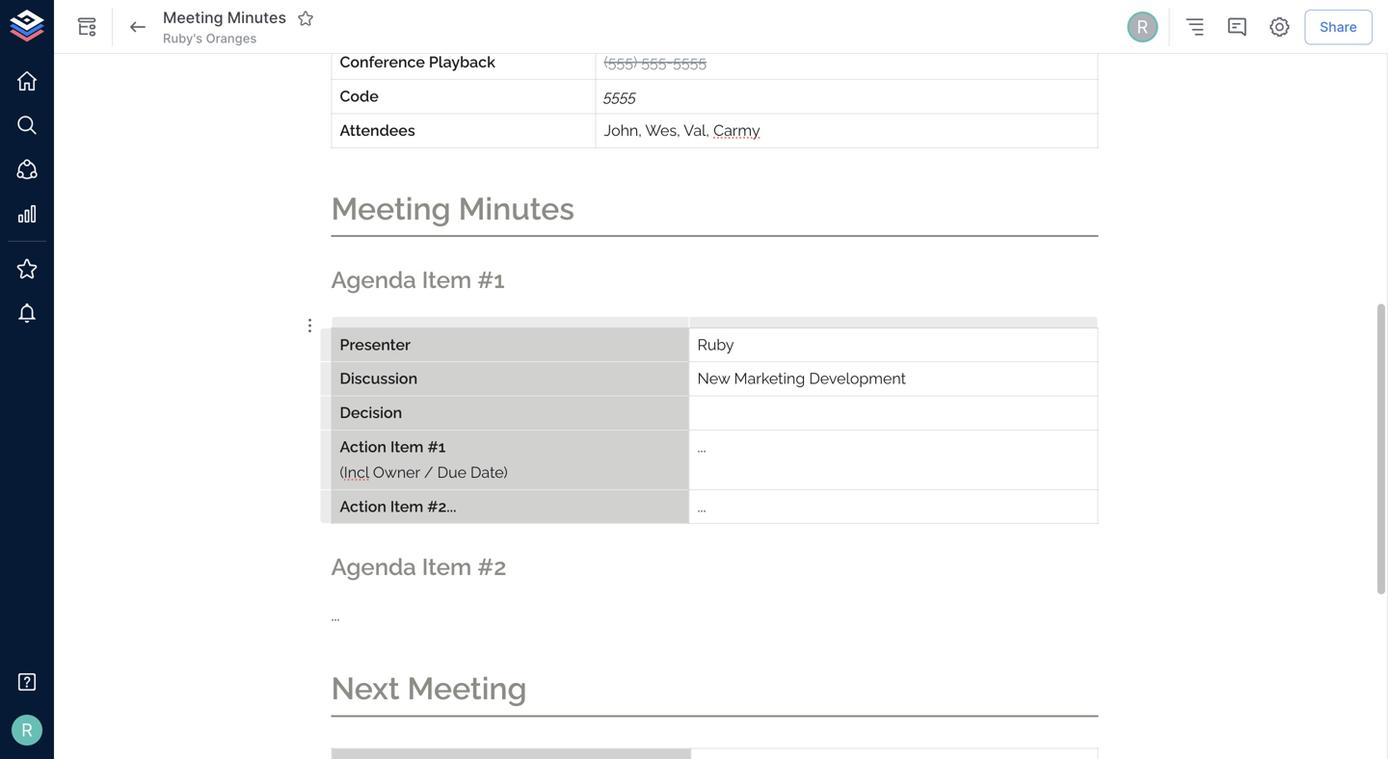 Task type: locate. For each thing, give the bounding box(es) containing it.
1 horizontal spatial #1
[[478, 267, 505, 294]]

2 vertical spatial meeting
[[407, 671, 527, 708]]

0 vertical spatial meeting minutes
[[163, 8, 286, 27]]

1 vertical spatial meeting minutes
[[331, 191, 575, 227]]

meeting
[[163, 8, 223, 27], [331, 191, 451, 227], [407, 671, 527, 708]]

attendees
[[340, 121, 415, 139]]

2 vertical spatial ...
[[331, 607, 340, 625]]

0 horizontal spatial #1
[[428, 438, 446, 456]]

agenda item #1
[[331, 267, 505, 294]]

1 vertical spatial ...
[[698, 498, 706, 516]]

0 vertical spatial agenda
[[331, 267, 416, 294]]

#2...
[[427, 498, 457, 516]]

agenda up presenter
[[331, 267, 416, 294]]

#1
[[478, 267, 505, 294], [428, 438, 446, 456]]

meeting minutes up agenda item #1
[[331, 191, 575, 227]]

/
[[424, 464, 434, 482]]

2 agenda from the top
[[331, 554, 416, 581]]

conference playback
[[340, 53, 496, 71]]

... inside ... next meeting
[[331, 607, 340, 625]]

john,
[[604, 121, 642, 139]]

wes,
[[646, 121, 681, 139]]

#1 inside action item #1 (incl owner / due date)
[[428, 438, 446, 456]]

discussion
[[340, 370, 418, 388]]

r button
[[1125, 9, 1161, 45], [6, 710, 48, 752]]

conference
[[340, 53, 425, 71]]

0 vertical spatial ...
[[698, 438, 706, 456]]

0 vertical spatial action
[[340, 438, 387, 456]]

1 vertical spatial action
[[340, 498, 387, 516]]

agenda down action item #2...
[[331, 554, 416, 581]]

carmy
[[714, 121, 761, 139]]

0 vertical spatial r button
[[1125, 9, 1161, 45]]

5555 up val, at the top of the page
[[673, 53, 707, 71]]

1 agenda from the top
[[331, 267, 416, 294]]

1 vertical spatial #1
[[428, 438, 446, 456]]

...
[[698, 438, 706, 456], [698, 498, 706, 516], [331, 607, 340, 625]]

action
[[340, 438, 387, 456], [340, 498, 387, 516]]

1 vertical spatial agenda
[[331, 554, 416, 581]]

agenda
[[331, 267, 416, 294], [331, 554, 416, 581]]

ruby's oranges
[[163, 31, 257, 46]]

1 action from the top
[[340, 438, 387, 456]]

action up (incl
[[340, 438, 387, 456]]

0 horizontal spatial meeting minutes
[[163, 8, 286, 27]]

settings image
[[1268, 15, 1292, 39]]

0 horizontal spatial r
[[21, 720, 33, 741]]

0 vertical spatial minutes
[[227, 8, 286, 27]]

0 vertical spatial 5555
[[673, 53, 707, 71]]

r
[[1137, 16, 1149, 37], [21, 720, 33, 741]]

0 vertical spatial r
[[1137, 16, 1149, 37]]

action down (incl
[[340, 498, 387, 516]]

john, wes, val, carmy
[[604, 121, 761, 139]]

meeting inside ... next meeting
[[407, 671, 527, 708]]

0 horizontal spatial r button
[[6, 710, 48, 752]]

meeting minutes
[[163, 8, 286, 27], [331, 191, 575, 227]]

minutes
[[227, 8, 286, 27], [459, 191, 575, 227]]

item
[[422, 267, 472, 294], [391, 438, 424, 456], [390, 498, 424, 516], [422, 554, 472, 581]]

agenda for agenda item #2
[[331, 554, 416, 581]]

meeting minutes up oranges
[[163, 8, 286, 27]]

item inside action item #1 (incl owner / due date)
[[391, 438, 424, 456]]

5555
[[673, 53, 707, 71], [604, 87, 637, 105]]

1 horizontal spatial meeting minutes
[[331, 191, 575, 227]]

2 action from the top
[[340, 498, 387, 516]]

1 horizontal spatial r
[[1137, 16, 1149, 37]]

item for action item #2...
[[390, 498, 424, 516]]

#2
[[478, 554, 507, 581]]

action item #1 (incl owner / due date)
[[340, 438, 508, 482]]

0 vertical spatial meeting
[[163, 8, 223, 27]]

playback
[[429, 53, 496, 71]]

0 horizontal spatial minutes
[[227, 8, 286, 27]]

agenda item #2
[[331, 554, 507, 581]]

1 horizontal spatial 5555
[[673, 53, 707, 71]]

code
[[340, 87, 379, 105]]

5555 down (555)
[[604, 87, 637, 105]]

1 vertical spatial minutes
[[459, 191, 575, 227]]

... next meeting
[[331, 607, 527, 708]]

action inside action item #1 (incl owner / due date)
[[340, 438, 387, 456]]

0 vertical spatial #1
[[478, 267, 505, 294]]

share
[[1320, 19, 1358, 35]]

0 horizontal spatial 5555
[[604, 87, 637, 105]]

development
[[809, 370, 906, 388]]

1 horizontal spatial r button
[[1125, 9, 1161, 45]]

owner
[[373, 464, 420, 482]]



Task type: describe. For each thing, give the bounding box(es) containing it.
action item #2...
[[340, 498, 457, 516]]

action for action item #1 (incl owner / due date)
[[340, 438, 387, 456]]

#1 for agenda item #1
[[478, 267, 505, 294]]

val,
[[684, 121, 710, 139]]

new marketing development
[[698, 370, 906, 388]]

due
[[437, 464, 467, 482]]

go back image
[[126, 15, 149, 39]]

agenda for agenda item #1
[[331, 267, 416, 294]]

1 horizontal spatial minutes
[[459, 191, 575, 227]]

#1 for action item #1 (incl owner / due date)
[[428, 438, 446, 456]]

date)
[[471, 464, 508, 482]]

favorite image
[[297, 10, 314, 27]]

ruby
[[698, 336, 734, 354]]

(555) 555-5555
[[604, 53, 707, 71]]

decision
[[340, 404, 402, 422]]

next
[[331, 671, 400, 708]]

oranges
[[206, 31, 257, 46]]

table of contents image
[[1184, 15, 1207, 39]]

comments image
[[1226, 15, 1249, 39]]

action for action item #2...
[[340, 498, 387, 516]]

share button
[[1305, 9, 1373, 45]]

555-
[[642, 53, 673, 71]]

marketing
[[734, 370, 805, 388]]

new
[[698, 370, 730, 388]]

ruby's oranges link
[[163, 30, 257, 47]]

(incl
[[340, 464, 369, 482]]

1 vertical spatial 5555
[[604, 87, 637, 105]]

1 vertical spatial r button
[[6, 710, 48, 752]]

ruby's
[[163, 31, 203, 46]]

(555)
[[604, 53, 638, 71]]

item for agenda item #2
[[422, 554, 472, 581]]

presenter
[[340, 336, 411, 354]]

item for agenda item #1
[[422, 267, 472, 294]]

1 vertical spatial meeting
[[331, 191, 451, 227]]

1 vertical spatial r
[[21, 720, 33, 741]]

show wiki image
[[75, 15, 98, 39]]

item for action item #1 (incl owner / due date)
[[391, 438, 424, 456]]



Task type: vqa. For each thing, say whether or not it's contained in the screenshot.
Employee Training Manual image
no



